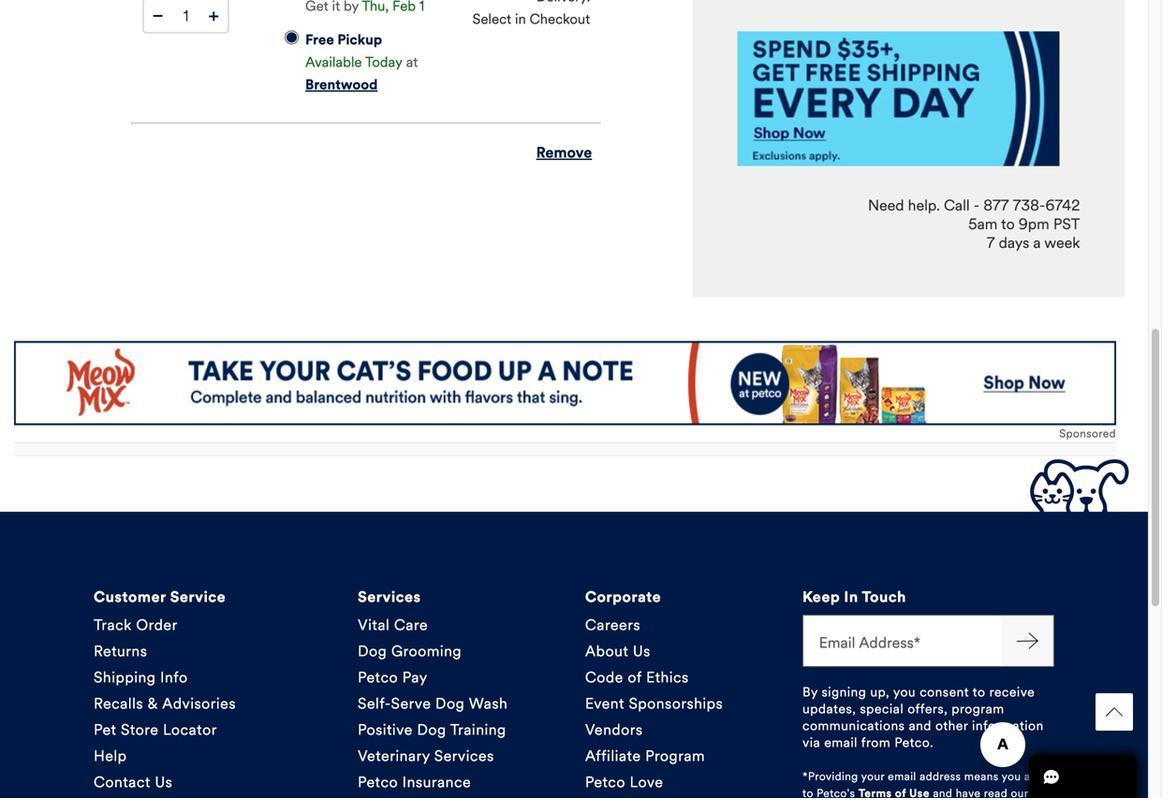 Task type: describe. For each thing, give the bounding box(es) containing it.
5am
[[969, 215, 998, 234]]

shipping
[[94, 669, 156, 687]]

serve
[[391, 695, 431, 714]]

returns
[[94, 642, 147, 661]]

up,
[[870, 685, 890, 701]]

recalls & advisories link
[[94, 695, 236, 714]]

customer service track order returns shipping info recalls & advisories pet store locator help contact us
[[94, 588, 236, 792]]

select in checkout
[[472, 10, 590, 28]]

consent
[[920, 685, 969, 701]]

petco.
[[895, 735, 934, 751]]

week
[[1044, 234, 1080, 253]]

careers link
[[585, 616, 641, 635]]

means
[[964, 770, 999, 784]]

email inside the *providing your email address means you agree to
[[888, 770, 917, 784]]

veterinary services link
[[358, 747, 494, 766]]

receive
[[990, 685, 1035, 701]]

remove link
[[536, 143, 592, 162]]

*providing
[[803, 770, 858, 784]]

in
[[515, 10, 526, 28]]

free
[[305, 31, 334, 48]]

brentwood
[[305, 76, 378, 93]]

by signing up, you consent to receive updates, special offers, program communications and other information via email from petco.
[[803, 685, 1044, 751]]

submit email address image
[[1017, 630, 1039, 653]]

grooming
[[391, 642, 462, 661]]

address
[[920, 770, 961, 784]]

careers about us code of ethics event sponsorships vendors affiliate program petco love
[[585, 616, 723, 792]]

updates,
[[803, 701, 856, 718]]

scroll to top image
[[1106, 704, 1123, 721]]

program
[[645, 747, 705, 766]]

today
[[365, 53, 403, 71]]

remove
[[536, 143, 592, 162]]

your
[[861, 770, 885, 784]]

special
[[860, 701, 904, 718]]

ethics
[[646, 669, 689, 687]]

touch
[[862, 588, 907, 607]]

wash
[[469, 695, 508, 714]]

2 vertical spatial dog
[[417, 721, 446, 740]]

petco up self-
[[358, 669, 398, 687]]

free pickup available today at brentwood
[[305, 31, 418, 93]]

information
[[972, 718, 1044, 735]]

available
[[305, 53, 362, 71]]

returns link
[[94, 642, 147, 661]]

insurance
[[402, 773, 471, 792]]

1 vertical spatial dog
[[435, 695, 465, 714]]

a
[[1033, 234, 1041, 253]]

contact us link
[[94, 773, 173, 792]]

petco pay link
[[358, 669, 428, 687]]

and
[[909, 718, 932, 735]]

days
[[999, 234, 1029, 253]]

petco inside careers about us code of ethics event sponsorships vendors affiliate program petco love
[[585, 773, 626, 792]]

you inside the *providing your email address means you agree to
[[1002, 770, 1021, 784]]

checkout
[[530, 10, 590, 28]]

contact
[[94, 773, 151, 792]]

at
[[406, 53, 418, 71]]

pickup
[[337, 31, 382, 48]]

corporate
[[585, 588, 661, 607]]

care
[[394, 616, 428, 635]]

pay
[[402, 669, 428, 687]]

positive dog training link
[[358, 721, 506, 740]]

help.
[[908, 196, 940, 215]]

*providing your email address means you agree to
[[803, 770, 1054, 799]]

careers
[[585, 616, 641, 635]]

to inside the *providing your email address means you agree to
[[803, 787, 814, 799]]

positive
[[358, 721, 413, 740]]

info
[[160, 669, 188, 687]]

7
[[987, 234, 995, 253]]

of
[[628, 669, 642, 687]]



Task type: vqa. For each thing, say whether or not it's contained in the screenshot.
RATING 4.79 OUT OF 5 element
no



Task type: locate. For each thing, give the bounding box(es) containing it.
help link
[[94, 747, 127, 766]]

pet store locator link
[[94, 721, 217, 740]]

0 horizontal spatial services
[[358, 588, 421, 607]]

select
[[472, 10, 511, 28]]

to inside by signing up, you consent to receive updates, special offers, program communications and other information via email from petco.
[[973, 685, 986, 701]]

dog up positive dog training link at the left bottom of page
[[435, 695, 465, 714]]

icon plus navy image
[[209, 11, 219, 21]]

None text field
[[172, 0, 200, 32]]

to inside need help. call - 877 738-6742 5am to 9pm pst 7 days a week
[[1001, 215, 1015, 234]]

you
[[893, 685, 916, 701], [1002, 770, 1021, 784]]

advisories
[[162, 695, 236, 714]]

dog grooming link
[[358, 642, 462, 661]]

store
[[121, 721, 159, 740]]

to up program
[[973, 685, 986, 701]]

code
[[585, 669, 624, 687]]

self-serve dog wash link
[[358, 695, 508, 714]]

us inside careers about us code of ethics event sponsorships vendors affiliate program petco love
[[633, 642, 651, 661]]

0 vertical spatial dog
[[358, 642, 387, 661]]

dog down vital
[[358, 642, 387, 661]]

love
[[630, 773, 663, 792]]

agree
[[1024, 770, 1054, 784]]

need
[[868, 196, 904, 215]]

1 horizontal spatial us
[[633, 642, 651, 661]]

vendors
[[585, 721, 643, 740]]

9pm
[[1019, 215, 1050, 234]]

None email field
[[803, 615, 1002, 668]]

to down *providing
[[803, 787, 814, 799]]

pst
[[1053, 215, 1080, 234]]

keep
[[803, 588, 840, 607]]

email inside by signing up, you consent to receive updates, special offers, program communications and other information via email from petco.
[[824, 735, 858, 751]]

communications
[[803, 718, 905, 735]]

you left "agree"
[[1002, 770, 1021, 784]]

738-
[[1013, 196, 1045, 215]]

veterinary
[[358, 747, 430, 766]]

services up vital care link in the left bottom of the page
[[358, 588, 421, 607]]

signing
[[822, 685, 867, 701]]

0 horizontal spatial you
[[893, 685, 916, 701]]

locator
[[163, 721, 217, 740]]

1 vertical spatial us
[[155, 773, 173, 792]]

sponsorships
[[629, 695, 723, 714]]

about
[[585, 642, 629, 661]]

email right 'your'
[[888, 770, 917, 784]]

0 vertical spatial services
[[358, 588, 421, 607]]

877
[[984, 196, 1009, 215]]

petco
[[358, 669, 398, 687], [358, 773, 398, 792], [585, 773, 626, 792]]

event sponsorships link
[[585, 695, 723, 714]]

dog down self-serve dog wash link
[[417, 721, 446, 740]]

petco down affiliate
[[585, 773, 626, 792]]

from
[[861, 735, 891, 751]]

petco down veterinary
[[358, 773, 398, 792]]

track order link
[[94, 616, 178, 635]]

order
[[136, 616, 178, 635]]

1 vertical spatial email
[[888, 770, 917, 784]]

0 vertical spatial us
[[633, 642, 651, 661]]

customer
[[94, 588, 166, 607]]

2 horizontal spatial to
[[1001, 215, 1015, 234]]

1 vertical spatial services
[[434, 747, 494, 766]]

by
[[803, 685, 818, 701]]

email
[[824, 735, 858, 751], [888, 770, 917, 784]]

2 vertical spatial to
[[803, 787, 814, 799]]

0 vertical spatial you
[[893, 685, 916, 701]]

1 horizontal spatial to
[[973, 685, 986, 701]]

to
[[1001, 215, 1015, 234], [973, 685, 986, 701], [803, 787, 814, 799]]

pet
[[94, 721, 117, 740]]

vital care link
[[358, 616, 428, 635]]

affiliate
[[585, 747, 641, 766]]

affiliate program link
[[585, 747, 705, 766]]

services vital care dog grooming petco pay self-serve dog wash positive dog training veterinary services petco insurance
[[358, 588, 508, 792]]

us
[[633, 642, 651, 661], [155, 773, 173, 792]]

1 vertical spatial to
[[973, 685, 986, 701]]

training
[[450, 721, 506, 740]]

you right up, at the right bottom of the page
[[893, 685, 916, 701]]

about us link
[[585, 642, 651, 661]]

1 vertical spatial you
[[1002, 770, 1021, 784]]

vital
[[358, 616, 390, 635]]

help
[[94, 747, 127, 766]]

0 horizontal spatial to
[[803, 787, 814, 799]]

to right '5am'
[[1001, 215, 1015, 234]]

petco love link
[[585, 773, 663, 792]]

offers,
[[908, 701, 948, 718]]

call
[[944, 196, 970, 215]]

code of ethics link
[[585, 669, 689, 687]]

us inside customer service track order returns shipping info recalls & advisories pet store locator help contact us
[[155, 773, 173, 792]]

us right contact
[[155, 773, 173, 792]]

icon plus navy button
[[200, 0, 228, 32]]

program
[[952, 701, 1005, 718]]

via
[[803, 735, 821, 751]]

self-
[[358, 695, 391, 714]]

email down communications
[[824, 735, 858, 751]]

recalls
[[94, 695, 143, 714]]

-
[[974, 196, 980, 215]]

services down training
[[434, 747, 494, 766]]

styled arrow button link
[[1096, 694, 1133, 731]]

&
[[148, 695, 158, 714]]

1 horizontal spatial email
[[888, 770, 917, 784]]

1 horizontal spatial you
[[1002, 770, 1021, 784]]

0 horizontal spatial email
[[824, 735, 858, 751]]

arrow right 12 button
[[1002, 615, 1055, 668]]

service
[[170, 588, 226, 607]]

track
[[94, 616, 132, 635]]

you inside by signing up, you consent to receive updates, special offers, program communications and other information via email from petco.
[[893, 685, 916, 701]]

shipping info link
[[94, 669, 188, 687]]

vendors link
[[585, 721, 643, 740]]

6742
[[1045, 196, 1080, 215]]

0 vertical spatial email
[[824, 735, 858, 751]]

us up 'code of ethics' link at the right bottom of page
[[633, 642, 651, 661]]

0 horizontal spatial us
[[155, 773, 173, 792]]

petco insurance link
[[358, 773, 471, 792]]

keep in touch
[[803, 588, 907, 607]]

1 horizontal spatial services
[[434, 747, 494, 766]]

0 vertical spatial to
[[1001, 215, 1015, 234]]

event
[[585, 695, 625, 714]]



